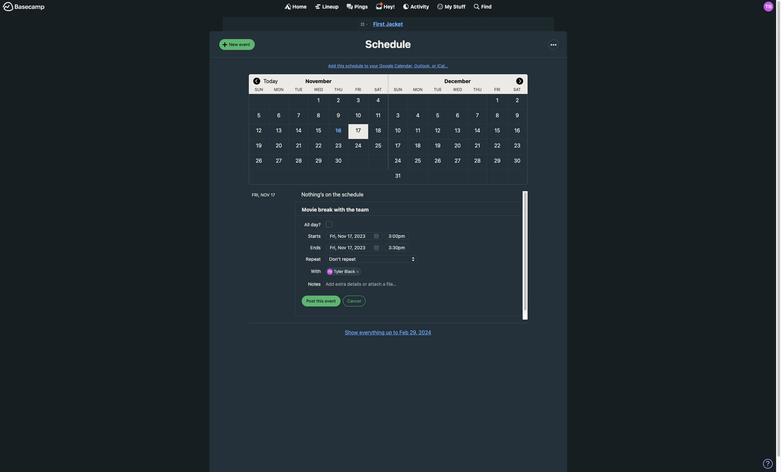 Task type: vqa. For each thing, say whether or not it's contained in the screenshot.
December Sun
yes



Task type: locate. For each thing, give the bounding box(es) containing it.
today
[[264, 78, 278, 84]]

show
[[345, 330, 358, 336]]

1 horizontal spatial sat
[[514, 87, 521, 92]]

cancel button
[[343, 296, 366, 307]]

sun
[[255, 87, 263, 92], [394, 87, 402, 92]]

event
[[239, 42, 250, 47], [325, 298, 336, 304]]

wed for december
[[453, 87, 462, 92]]

tue
[[295, 87, 303, 92], [434, 87, 442, 92]]

2 sat from the left
[[514, 87, 521, 92]]

thu
[[334, 87, 343, 92], [473, 87, 482, 92]]

2 wed from the left
[[453, 87, 462, 92]]

december
[[445, 78, 471, 84]]

1 sun from the left
[[255, 87, 263, 92]]

1 pick a time… field from the top
[[384, 232, 409, 240]]

0 horizontal spatial mon
[[274, 87, 284, 92]]

add this schedule to your google calendar, outlook, or ical… link
[[328, 63, 448, 68]]

black
[[345, 269, 355, 274]]

1 horizontal spatial mon
[[413, 87, 423, 92]]

post
[[306, 298, 315, 304]]

mon for november
[[274, 87, 284, 92]]

1 vertical spatial to
[[393, 330, 398, 336]]

to right up
[[393, 330, 398, 336]]

fri for december
[[494, 87, 500, 92]]

Choose date… field
[[326, 232, 383, 240], [326, 244, 383, 252]]

2 tue from the left
[[434, 87, 442, 92]]

sun left today link at the top left
[[255, 87, 263, 92]]

notes
[[308, 281, 321, 287]]

nothing's on the schedule
[[301, 192, 364, 198]]

1 wed from the left
[[314, 87, 323, 92]]

schedule left your
[[346, 63, 363, 68]]

sat
[[375, 87, 382, 92], [514, 87, 521, 92]]

lineup
[[322, 3, 339, 9]]

tue right today link at the top left
[[295, 87, 303, 92]]

tue for november
[[295, 87, 303, 92]]

activity
[[411, 3, 429, 9]]

0 horizontal spatial sun
[[255, 87, 263, 92]]

this right post
[[316, 298, 324, 304]]

1 vertical spatial pick a time… field
[[384, 244, 409, 252]]

schedule
[[346, 63, 363, 68], [342, 192, 364, 198]]

1 horizontal spatial wed
[[453, 87, 462, 92]]

1 horizontal spatial sun
[[394, 87, 402, 92]]

wed down november
[[314, 87, 323, 92]]

2 thu from the left
[[473, 87, 482, 92]]

hey!
[[384, 3, 395, 9]]

sat for december
[[514, 87, 521, 92]]

1 sat from the left
[[375, 87, 382, 92]]

tue down or
[[434, 87, 442, 92]]

fri
[[355, 87, 361, 92], [494, 87, 500, 92]]

1 vertical spatial choose date… field
[[326, 244, 383, 252]]

november
[[305, 78, 332, 84]]

1 vertical spatial event
[[325, 298, 336, 304]]

first
[[373, 21, 385, 27]]

0 horizontal spatial sat
[[375, 87, 382, 92]]

post this event button
[[302, 296, 340, 307]]

event inside button
[[325, 298, 336, 304]]

event right new
[[239, 42, 250, 47]]

2 fri from the left
[[494, 87, 500, 92]]

2 sun from the left
[[394, 87, 402, 92]]

29,
[[410, 330, 417, 336]]

home link
[[285, 3, 307, 10]]

with
[[311, 269, 321, 274]]

this right add
[[337, 63, 344, 68]]

Type the name of the event… text field
[[302, 206, 516, 214]]

mon
[[274, 87, 284, 92], [413, 87, 423, 92]]

to
[[364, 63, 368, 68], [393, 330, 398, 336]]

my
[[445, 3, 452, 9]]

1 tue from the left
[[295, 87, 303, 92]]

Notes text field
[[326, 278, 516, 290]]

0 horizontal spatial fri
[[355, 87, 361, 92]]

mon for december
[[413, 87, 423, 92]]

to left your
[[364, 63, 368, 68]]

jacket
[[386, 21, 403, 27]]

ends
[[310, 245, 321, 251]]

outlook,
[[414, 63, 431, 68]]

ical…
[[437, 63, 448, 68]]

0 horizontal spatial to
[[364, 63, 368, 68]]

everything
[[359, 330, 385, 336]]

schedule right the at the left top of the page
[[342, 192, 364, 198]]

event right post
[[325, 298, 336, 304]]

add
[[328, 63, 336, 68]]

0 vertical spatial to
[[364, 63, 368, 68]]

0 vertical spatial pick a time… field
[[384, 232, 409, 240]]

show        everything      up to        feb 29, 2024 button
[[345, 329, 431, 337]]

1 choose date… field from the top
[[326, 232, 383, 240]]

1 horizontal spatial thu
[[473, 87, 482, 92]]

fri for november
[[355, 87, 361, 92]]

1 mon from the left
[[274, 87, 284, 92]]

0 horizontal spatial wed
[[314, 87, 323, 92]]

2 mon from the left
[[413, 87, 423, 92]]

cancel
[[347, 298, 361, 304]]

1 vertical spatial this
[[316, 298, 324, 304]]

0 vertical spatial this
[[337, 63, 344, 68]]

switch accounts image
[[3, 2, 45, 12]]

0 horizontal spatial thu
[[334, 87, 343, 92]]

pings button
[[347, 3, 368, 10]]

2 choose date… field from the top
[[326, 244, 383, 252]]

0 vertical spatial choose date… field
[[326, 232, 383, 240]]

0 horizontal spatial tue
[[295, 87, 303, 92]]

nothing's
[[301, 192, 324, 198]]

today link
[[264, 74, 278, 87]]

Pick a time… field
[[384, 232, 409, 240], [384, 244, 409, 252]]

this for add
[[337, 63, 344, 68]]

1 horizontal spatial tue
[[434, 87, 442, 92]]

calendar,
[[395, 63, 413, 68]]

starts
[[308, 233, 321, 239]]

wed
[[314, 87, 323, 92], [453, 87, 462, 92]]

thu for december
[[473, 87, 482, 92]]

show        everything      up to        feb 29, 2024
[[345, 330, 431, 336]]

this
[[337, 63, 344, 68], [316, 298, 324, 304]]

this inside button
[[316, 298, 324, 304]]

sun for december
[[394, 87, 402, 92]]

lineup link
[[315, 3, 339, 10]]

sun down calendar,
[[394, 87, 402, 92]]

on
[[325, 192, 331, 198]]

find button
[[473, 3, 492, 10]]

1 thu from the left
[[334, 87, 343, 92]]

1 horizontal spatial event
[[325, 298, 336, 304]]

tyler black image
[[764, 2, 774, 12]]

mon down the "today"
[[274, 87, 284, 92]]

×
[[356, 269, 359, 274]]

nov
[[261, 193, 270, 198]]

this for post
[[316, 298, 324, 304]]

new event
[[229, 42, 250, 47]]

wed for november
[[314, 87, 323, 92]]

wed down "december"
[[453, 87, 462, 92]]

all day?
[[304, 222, 321, 228]]

1 fri from the left
[[355, 87, 361, 92]]

mon down outlook,
[[413, 87, 423, 92]]

0 horizontal spatial this
[[316, 298, 324, 304]]

2 pick a time… field from the top
[[384, 244, 409, 252]]

tyler black ×
[[334, 269, 359, 274]]

to inside show        everything      up to        feb 29, 2024 button
[[393, 330, 398, 336]]

0 horizontal spatial event
[[239, 42, 250, 47]]

sat for november
[[375, 87, 382, 92]]

1 horizontal spatial fri
[[494, 87, 500, 92]]

1 horizontal spatial to
[[393, 330, 398, 336]]

up
[[386, 330, 392, 336]]

schedule
[[365, 38, 411, 50]]

1 horizontal spatial this
[[337, 63, 344, 68]]



Task type: describe. For each thing, give the bounding box(es) containing it.
google
[[379, 63, 393, 68]]

1 vertical spatial schedule
[[342, 192, 364, 198]]

17
[[271, 193, 275, 198]]

tue for december
[[434, 87, 442, 92]]

main element
[[0, 0, 776, 13]]

fri,
[[252, 193, 259, 198]]

choose date… field for starts
[[326, 232, 383, 240]]

my stuff
[[445, 3, 466, 9]]

hey! button
[[376, 2, 395, 10]]

the
[[333, 192, 341, 198]]

first jacket link
[[373, 21, 403, 27]]

stuff
[[453, 3, 466, 9]]

sun for november
[[255, 87, 263, 92]]

new
[[229, 42, 238, 47]]

new event link
[[219, 39, 255, 50]]

add this schedule to your google calendar, outlook, or ical…
[[328, 63, 448, 68]]

all
[[304, 222, 310, 228]]

home
[[292, 3, 307, 9]]

With text field
[[362, 268, 516, 276]]

2024
[[419, 330, 431, 336]]

to for up
[[393, 330, 398, 336]]

to for schedule
[[364, 63, 368, 68]]

0 vertical spatial schedule
[[346, 63, 363, 68]]

choose date… field for ends
[[326, 244, 383, 252]]

your
[[370, 63, 378, 68]]

activity link
[[403, 3, 429, 10]]

repeat
[[306, 256, 321, 262]]

pick a time… field for starts
[[384, 232, 409, 240]]

thu for november
[[334, 87, 343, 92]]

feb
[[400, 330, 408, 336]]

fri, nov 17
[[252, 193, 275, 198]]

post this event
[[306, 298, 336, 304]]

pings
[[354, 3, 368, 9]]

tyler
[[334, 269, 343, 274]]

day?
[[311, 222, 321, 228]]

or
[[432, 63, 436, 68]]

my stuff button
[[437, 3, 466, 10]]

pick a time… field for ends
[[384, 244, 409, 252]]

0 vertical spatial event
[[239, 42, 250, 47]]

× link
[[354, 269, 361, 275]]

find
[[481, 3, 492, 9]]

first jacket
[[373, 21, 403, 27]]



